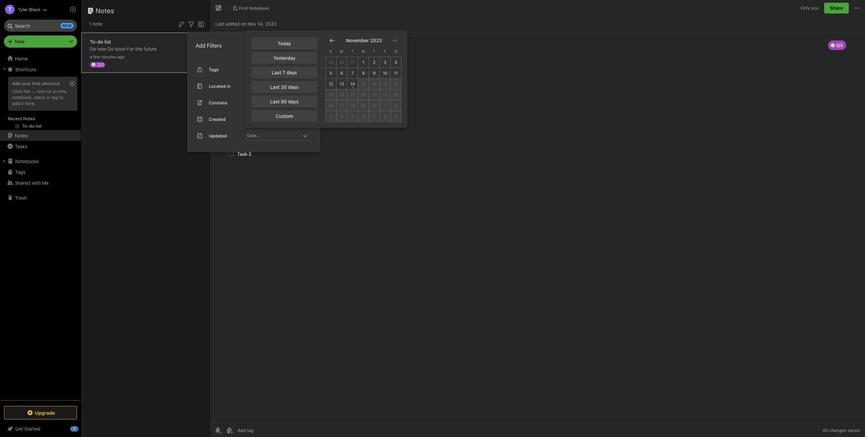 Task type: describe. For each thing, give the bounding box(es) containing it.
0 horizontal spatial 7 button
[[348, 68, 359, 79]]

get started
[[15, 427, 40, 432]]

notebooks
[[15, 158, 39, 164]]

clear all
[[292, 43, 309, 48]]

click to collapse image
[[79, 425, 84, 433]]

last for last 90 days
[[270, 99, 280, 104]]

shortcut
[[42, 81, 60, 86]]

1 vertical spatial 6 button
[[359, 111, 369, 122]]

get
[[15, 427, 23, 432]]

more actions image
[[854, 4, 862, 12]]

last edited on nov 14, 2023
[[215, 21, 277, 27]]

first
[[239, 5, 248, 11]]

icon on a note, notebook, stack or tag to add it here.
[[12, 89, 67, 106]]

f
[[384, 49, 386, 53]]

november 2023
[[346, 38, 382, 43]]

1 horizontal spatial 5
[[352, 114, 354, 119]]

4 for topmost 4 button
[[395, 60, 398, 65]]

23
[[372, 92, 377, 97]]

21
[[351, 92, 355, 97]]

1 horizontal spatial 1 button
[[380, 100, 391, 111]]

1 vertical spatial 3
[[330, 114, 333, 119]]

1 horizontal spatial 2 button
[[391, 100, 402, 111]]

1 horizontal spatial 29 button
[[359, 100, 369, 111]]

18 button
[[391, 79, 402, 90]]

share button
[[825, 3, 850, 14]]

26 button
[[326, 100, 337, 111]]

the inside group
[[23, 89, 30, 94]]

0 horizontal spatial 8 button
[[359, 68, 369, 79]]

new search field
[[9, 20, 74, 32]]

1 horizontal spatial 30
[[340, 60, 345, 65]]

Add filters field
[[187, 20, 196, 28]]

to
[[59, 95, 64, 100]]

now
[[97, 46, 106, 52]]

list
[[104, 39, 111, 44]]

0 vertical spatial 3 button
[[380, 57, 391, 68]]

1 t from the left
[[352, 49, 354, 53]]

8 for left 8 button
[[362, 71, 365, 76]]

changes
[[830, 428, 847, 434]]

1 vertical spatial 29
[[361, 103, 366, 108]]

add for add filters
[[196, 43, 206, 49]]

custom
[[276, 113, 293, 119]]

add your first shortcut
[[12, 81, 60, 86]]

1 note
[[89, 21, 102, 27]]

16
[[372, 81, 377, 87]]

24
[[383, 92, 388, 97]]

27
[[340, 103, 345, 108]]

minutes
[[101, 54, 116, 59]]

or
[[46, 95, 50, 100]]

4 for 4 button to the left
[[341, 114, 343, 119]]

2023 inside note window element
[[265, 21, 277, 27]]

first
[[32, 81, 41, 86]]

13
[[340, 81, 344, 87]]

8 for right 8 button
[[384, 114, 387, 119]]

24 button
[[380, 90, 391, 100]]

0 vertical spatial tags
[[209, 67, 219, 72]]

notebook
[[249, 5, 269, 11]]

7 inside the help and learning task checklist field
[[73, 427, 76, 432]]

22
[[361, 92, 366, 97]]

recent notes
[[8, 116, 35, 121]]

0 horizontal spatial 9
[[373, 71, 376, 76]]

november
[[346, 38, 369, 43]]

m
[[340, 49, 344, 53]]

1 horizontal spatial 1
[[363, 60, 365, 65]]

today
[[278, 41, 291, 46]]

note window element
[[210, 0, 866, 438]]

0 vertical spatial 29 button
[[326, 57, 337, 68]]

28
[[350, 103, 355, 108]]

new button
[[4, 36, 77, 48]]

settings image
[[69, 5, 77, 14]]

0 horizontal spatial 1 button
[[359, 57, 369, 68]]

7 down "23" button
[[373, 114, 376, 119]]

6 for bottom 6 button
[[362, 114, 365, 119]]

last 90 days
[[270, 99, 299, 104]]

your
[[22, 81, 31, 86]]

click
[[12, 89, 22, 94]]

add a reminder image
[[214, 427, 222, 435]]

notebooks link
[[0, 156, 81, 167]]

25
[[394, 92, 399, 97]]

tree containing home
[[0, 53, 81, 400]]

0 vertical spatial 6 button
[[337, 68, 348, 79]]

0 vertical spatial 29
[[329, 60, 334, 65]]

0 horizontal spatial 3 button
[[326, 111, 337, 122]]

...
[[31, 89, 36, 94]]

18
[[394, 81, 398, 87]]

View options field
[[196, 20, 205, 28]]

0 vertical spatial 30 button
[[337, 57, 348, 68]]

Note Editor text field
[[210, 32, 866, 424]]

11
[[394, 71, 398, 76]]

6 for the topmost 6 button
[[341, 71, 343, 76]]

located
[[209, 83, 226, 89]]

More actions field
[[854, 3, 862, 14]]

0 vertical spatial notes
[[96, 7, 114, 15]]

17
[[383, 81, 388, 87]]

20 button
[[337, 90, 348, 100]]

7 up last 30 days
[[283, 70, 285, 75]]

you
[[812, 5, 820, 11]]

1 horizontal spatial 7 button
[[369, 111, 380, 122]]

here.
[[25, 101, 35, 106]]

last for last 7 days
[[272, 70, 282, 75]]

all
[[824, 428, 829, 434]]

to-do list do now do soon for the future
[[90, 39, 157, 52]]

notes link
[[0, 130, 81, 141]]

in
[[227, 83, 231, 89]]

last 7 days
[[272, 70, 297, 75]]

Add tag field
[[237, 428, 288, 434]]

1 horizontal spatial a
[[90, 54, 92, 59]]

0 horizontal spatial 5 button
[[326, 68, 337, 79]]

first notebook
[[239, 5, 269, 11]]

Help and Learning task checklist field
[[0, 424, 81, 435]]

add
[[12, 101, 20, 106]]

note
[[93, 21, 102, 27]]

clear all button
[[291, 42, 310, 50]]

tags button
[[0, 167, 81, 178]]

0 horizontal spatial 2 button
[[369, 57, 380, 68]]

icon
[[37, 89, 46, 94]]

15
[[362, 81, 366, 87]]

2 do from the left
[[108, 46, 114, 52]]



Task type: vqa. For each thing, say whether or not it's contained in the screenshot.
the topmost the 9 button
yes



Task type: locate. For each thing, give the bounding box(es) containing it.
a left the few
[[90, 54, 92, 59]]

1 horizontal spatial 2023
[[371, 38, 382, 43]]

stack
[[34, 95, 45, 100]]

30 up 90
[[281, 84, 287, 90]]

2 right 31 button
[[373, 60, 376, 65]]

a few minutes ago
[[90, 54, 125, 59]]

3 button up 10
[[380, 57, 391, 68]]

0 horizontal spatial the
[[23, 89, 30, 94]]

1 vertical spatial 5
[[352, 114, 354, 119]]

1 horizontal spatial 4
[[395, 60, 398, 65]]

it
[[21, 101, 24, 106]]

0 horizontal spatial t
[[352, 49, 354, 53]]

the right for
[[135, 46, 142, 52]]

8 button down 24 'button'
[[380, 111, 391, 122]]

13 button
[[337, 79, 348, 90]]

last for last 30 days
[[270, 84, 280, 90]]

yesterday
[[274, 55, 296, 61]]

30 button down 23
[[369, 100, 380, 111]]

last 30 days
[[270, 84, 299, 90]]

1 right 31 button
[[363, 60, 365, 65]]

days for last 90 days
[[288, 99, 299, 104]]

1 horizontal spatial 5 button
[[348, 111, 359, 122]]

6 button up the "13" on the top
[[337, 68, 348, 79]]

0 horizontal spatial a
[[53, 89, 56, 94]]

0 horizontal spatial 9 button
[[369, 68, 380, 79]]

1 do from the left
[[90, 46, 96, 52]]

5 up the 12
[[330, 71, 333, 76]]

future
[[144, 46, 157, 52]]

30 down "23" button
[[372, 103, 377, 108]]

30 left 31
[[340, 60, 345, 65]]

29 right 28 button
[[361, 103, 366, 108]]

expand note image
[[215, 4, 223, 12]]

0 vertical spatial 1
[[89, 21, 91, 27]]

tasks button
[[0, 141, 81, 152]]

0 horizontal spatial s
[[330, 49, 332, 53]]

last inside note window element
[[215, 21, 225, 27]]

4
[[395, 60, 398, 65], [341, 114, 343, 119]]

days up last 90 days
[[288, 84, 299, 90]]

0/3
[[97, 62, 104, 67]]

1 button
[[359, 57, 369, 68], [380, 100, 391, 111]]

1
[[89, 21, 91, 27], [363, 60, 365, 65], [384, 103, 386, 108]]

7 button up 14
[[348, 68, 359, 79]]

1 horizontal spatial the
[[135, 46, 142, 52]]

0 horizontal spatial 3
[[330, 114, 333, 119]]

0 vertical spatial 8
[[362, 71, 365, 76]]

tags inside tags button
[[15, 169, 26, 175]]

saved
[[848, 428, 860, 434]]

1 vertical spatial 2023
[[371, 38, 382, 43]]

2 for left 2 button
[[373, 60, 376, 65]]

0 vertical spatial 5
[[330, 71, 333, 76]]

1 vertical spatial the
[[23, 89, 30, 94]]

home link
[[0, 53, 81, 64]]

0 vertical spatial on
[[241, 21, 247, 27]]

9 up 16
[[373, 71, 376, 76]]

1 horizontal spatial 3
[[384, 60, 387, 65]]

1 horizontal spatial 9 button
[[391, 111, 402, 122]]

t
[[352, 49, 354, 53], [373, 49, 376, 53]]

days down yesterday
[[287, 70, 297, 75]]

s left "m"
[[330, 49, 332, 53]]

9 down 25 button
[[395, 114, 398, 119]]

1 vertical spatial 8 button
[[380, 111, 391, 122]]

add inside group
[[12, 81, 21, 86]]

1 horizontal spatial tags
[[209, 67, 219, 72]]

4 button up 11
[[391, 57, 402, 68]]

1 vertical spatial 9 button
[[391, 111, 402, 122]]

1 vertical spatial 2 button
[[391, 100, 402, 111]]

19
[[329, 92, 334, 97]]

12 button
[[326, 79, 337, 90]]

me
[[42, 180, 49, 186]]

1 horizontal spatial 4 button
[[391, 57, 402, 68]]

0 vertical spatial 2
[[373, 60, 376, 65]]

shared
[[15, 180, 30, 186]]

only you
[[802, 5, 820, 11]]

4 button down 27
[[337, 111, 348, 122]]

add filters image
[[187, 20, 196, 28]]

6 up the "13" on the top
[[341, 71, 343, 76]]

0 horizontal spatial tags
[[15, 169, 26, 175]]

contains
[[209, 100, 228, 105]]

22 button
[[359, 90, 369, 100]]

1 horizontal spatial 3 button
[[380, 57, 391, 68]]

1 horizontal spatial 8 button
[[380, 111, 391, 122]]

the left ... at the top
[[23, 89, 30, 94]]

7 button
[[348, 68, 359, 79], [369, 111, 380, 122]]

7 left click to collapse image
[[73, 427, 76, 432]]

w
[[362, 49, 365, 53]]

shared with me
[[15, 180, 49, 186]]

located in
[[209, 83, 231, 89]]

November field
[[345, 37, 369, 44]]

1 s from the left
[[330, 49, 332, 53]]

notes up note
[[96, 7, 114, 15]]

11 button
[[391, 68, 402, 79]]

2023 right november
[[371, 38, 382, 43]]

all
[[305, 43, 309, 48]]

upgrade
[[35, 410, 55, 416]]

1 vertical spatial notes
[[23, 116, 35, 121]]

0 vertical spatial days
[[287, 70, 297, 75]]

few
[[93, 54, 100, 59]]

15 button
[[359, 79, 369, 90]]

3 up 10
[[384, 60, 387, 65]]

on inside note window element
[[241, 21, 247, 27]]

17 button
[[380, 79, 391, 90]]

date…
[[247, 133, 259, 138]]

1 vertical spatial 29 button
[[359, 100, 369, 111]]

tags up located
[[209, 67, 219, 72]]

29 button right 28
[[359, 100, 369, 111]]

Search text field
[[9, 20, 72, 32]]

31 button
[[348, 57, 359, 68]]

1 left note
[[89, 21, 91, 27]]

expand notebooks image
[[2, 159, 7, 164]]

t down 2023 field on the left top
[[373, 49, 376, 53]]

tags
[[209, 67, 219, 72], [15, 169, 26, 175]]

last left 90
[[270, 99, 280, 104]]

1 vertical spatial 4 button
[[337, 111, 348, 122]]

0 horizontal spatial 1
[[89, 21, 91, 27]]

5 button up the 12
[[326, 68, 337, 79]]

Sort options field
[[178, 20, 186, 28]]

add up click
[[12, 81, 21, 86]]

1 horizontal spatial 6
[[362, 114, 365, 119]]

1 horizontal spatial t
[[373, 49, 376, 53]]

home
[[15, 56, 28, 61]]

tooltip
[[163, 4, 200, 18]]

s
[[330, 49, 332, 53], [395, 49, 397, 53]]

5 button down 28
[[348, 111, 359, 122]]

1 horizontal spatial 9
[[395, 114, 398, 119]]

1 horizontal spatial 2
[[395, 103, 397, 108]]

add for add your first shortcut
[[12, 81, 21, 86]]

0 horizontal spatial 4 button
[[337, 111, 348, 122]]

add tag image
[[226, 427, 234, 435]]

0 vertical spatial 4
[[395, 60, 398, 65]]

filters
[[207, 43, 222, 49]]

2023 right 14,
[[265, 21, 277, 27]]

days right 90
[[288, 99, 299, 104]]

0 vertical spatial the
[[135, 46, 142, 52]]

1 horizontal spatial 8
[[384, 114, 387, 119]]

first notebook button
[[231, 3, 272, 13]]

on inside icon on a note, notebook, stack or tag to add it here.
[[47, 89, 52, 94]]

updated
[[209, 133, 227, 139]]

0 horizontal spatial 4
[[341, 114, 343, 119]]

3 button
[[380, 57, 391, 68], [326, 111, 337, 122]]

1 horizontal spatial 29
[[361, 103, 366, 108]]

0 horizontal spatial 2
[[373, 60, 376, 65]]

4 up 11
[[395, 60, 398, 65]]

31
[[351, 60, 355, 65]]

tyler
[[18, 7, 28, 12]]

2023 field
[[369, 37, 382, 44]]

notebook,
[[12, 95, 33, 100]]

30 button
[[337, 57, 348, 68], [369, 100, 380, 111]]

1 vertical spatial 9
[[395, 114, 398, 119]]

Account field
[[0, 3, 47, 16]]

2 horizontal spatial 30
[[372, 103, 377, 108]]

1 horizontal spatial s
[[395, 49, 397, 53]]

1 button down 24 on the left top
[[380, 100, 391, 111]]

for
[[127, 46, 134, 52]]

group
[[0, 75, 81, 133]]

29 up the 12
[[329, 60, 334, 65]]

29 button left 31
[[326, 57, 337, 68]]

1 vertical spatial 30
[[281, 84, 287, 90]]

days for last 7 days
[[287, 70, 297, 75]]

1 vertical spatial a
[[53, 89, 56, 94]]

8 down 24 'button'
[[384, 114, 387, 119]]

group containing add your first shortcut
[[0, 75, 81, 133]]

s right f
[[395, 49, 397, 53]]

30
[[340, 60, 345, 65], [281, 84, 287, 90], [372, 103, 377, 108]]

8 up 15 at top
[[362, 71, 365, 76]]

5
[[330, 71, 333, 76], [352, 114, 354, 119]]

tags up shared
[[15, 169, 26, 175]]

only
[[802, 5, 811, 11]]

0 vertical spatial 5 button
[[326, 68, 337, 79]]

tree
[[0, 53, 81, 400]]

0 vertical spatial 8 button
[[359, 68, 369, 79]]

last down the last 7 days
[[270, 84, 280, 90]]

last left edited
[[215, 21, 225, 27]]

2 button up 16
[[369, 57, 380, 68]]

2 vertical spatial 1
[[384, 103, 386, 108]]

0 vertical spatial add
[[196, 43, 206, 49]]

do down to-
[[90, 46, 96, 52]]

trash link
[[0, 192, 81, 203]]

19 button
[[326, 90, 337, 100]]

clear
[[292, 43, 303, 48]]

with
[[32, 180, 41, 186]]

0 horizontal spatial 2023
[[265, 21, 277, 27]]

1 vertical spatial tags
[[15, 169, 26, 175]]

0 horizontal spatial 6
[[341, 71, 343, 76]]

ago
[[118, 54, 125, 59]]

0 horizontal spatial add
[[12, 81, 21, 86]]

9
[[373, 71, 376, 76], [395, 114, 398, 119]]

7 button down "23" button
[[369, 111, 380, 122]]

upgrade button
[[4, 407, 77, 420]]

6 down 22 button
[[362, 114, 365, 119]]

0 vertical spatial 3
[[384, 60, 387, 65]]

a up the tag
[[53, 89, 56, 94]]

26
[[329, 103, 334, 108]]

do
[[90, 46, 96, 52], [108, 46, 114, 52]]

shortcuts
[[15, 66, 36, 72]]

last up last 30 days
[[272, 70, 282, 75]]

1 horizontal spatial add
[[196, 43, 206, 49]]

0 horizontal spatial 5
[[330, 71, 333, 76]]

3 button down 26
[[326, 111, 337, 122]]

3 down 26 button
[[330, 114, 333, 119]]

on left nov
[[241, 21, 247, 27]]

started
[[24, 427, 40, 432]]

28 button
[[348, 100, 359, 111]]

the inside 'to-do list do now do soon for the future'
[[135, 46, 142, 52]]

29 button
[[326, 57, 337, 68], [359, 100, 369, 111]]

on up or
[[47, 89, 52, 94]]

0 vertical spatial 9 button
[[369, 68, 380, 79]]

6 button down 22 button
[[359, 111, 369, 122]]

30 button left 31
[[337, 57, 348, 68]]

1 horizontal spatial do
[[108, 46, 114, 52]]

0 horizontal spatial 29
[[329, 60, 334, 65]]

notes right recent
[[23, 116, 35, 121]]

0 vertical spatial 2 button
[[369, 57, 380, 68]]

0 horizontal spatial 29 button
[[326, 57, 337, 68]]

4 down 27 'button'
[[341, 114, 343, 119]]

a inside icon on a note, notebook, stack or tag to add it here.
[[53, 89, 56, 94]]

0 horizontal spatial on
[[47, 89, 52, 94]]

8 button up 15 at top
[[359, 68, 369, 79]]

last for last edited on nov 14, 2023
[[215, 21, 225, 27]]

1 vertical spatial 5 button
[[348, 111, 359, 122]]

2 s from the left
[[395, 49, 397, 53]]

2 vertical spatial days
[[288, 99, 299, 104]]

tag
[[52, 95, 58, 100]]

9 button up 16
[[369, 68, 380, 79]]

10
[[383, 71, 388, 76]]

nov
[[248, 21, 256, 27]]

2 t from the left
[[373, 49, 376, 53]]

2 button down 25
[[391, 100, 402, 111]]

note,
[[57, 89, 67, 94]]

1 vertical spatial 1 button
[[380, 100, 391, 111]]

2 down 25 button
[[395, 103, 397, 108]]

1 button right 31
[[359, 57, 369, 68]]

6 button
[[337, 68, 348, 79], [359, 111, 369, 122]]

2 vertical spatial notes
[[15, 133, 28, 139]]

1 down 24 'button'
[[384, 103, 386, 108]]

all changes saved
[[824, 428, 860, 434]]

add left filters
[[196, 43, 206, 49]]

4 button
[[391, 57, 402, 68], [337, 111, 348, 122]]

0 vertical spatial 4 button
[[391, 57, 402, 68]]

14,
[[258, 21, 264, 27]]

add filters
[[196, 43, 222, 49]]

1 vertical spatial on
[[47, 89, 52, 94]]

tasks
[[15, 144, 27, 149]]

black
[[29, 7, 40, 12]]

share
[[831, 5, 844, 11]]

1 vertical spatial days
[[288, 84, 299, 90]]

1 vertical spatial 6
[[362, 114, 365, 119]]

7 down 31 button
[[352, 71, 354, 76]]

notes up tasks
[[15, 133, 28, 139]]

1 vertical spatial 4
[[341, 114, 343, 119]]

14
[[351, 81, 355, 87]]

2 for 2 button to the right
[[395, 103, 397, 108]]

1 vertical spatial 1
[[363, 60, 365, 65]]

5 down 28 button
[[352, 114, 354, 119]]

9 button
[[369, 68, 380, 79], [391, 111, 402, 122]]

0 horizontal spatial do
[[90, 46, 96, 52]]

new
[[15, 39, 25, 44]]

trash
[[15, 195, 27, 201]]

t right "m"
[[352, 49, 354, 53]]

soon
[[115, 46, 126, 52]]

days for last 30 days
[[288, 84, 299, 90]]

 Date picker field
[[246, 131, 316, 141]]

0 horizontal spatial 8
[[362, 71, 365, 76]]

1 horizontal spatial 30 button
[[369, 100, 380, 111]]

edited
[[226, 21, 240, 27]]

27 button
[[337, 100, 348, 111]]

9 button down 25 button
[[391, 111, 402, 122]]

do down list at the top
[[108, 46, 114, 52]]

0 vertical spatial 7 button
[[348, 68, 359, 79]]

1 vertical spatial 2
[[395, 103, 397, 108]]

0 vertical spatial 2023
[[265, 21, 277, 27]]

new
[[62, 23, 72, 28]]

0 vertical spatial a
[[90, 54, 92, 59]]



